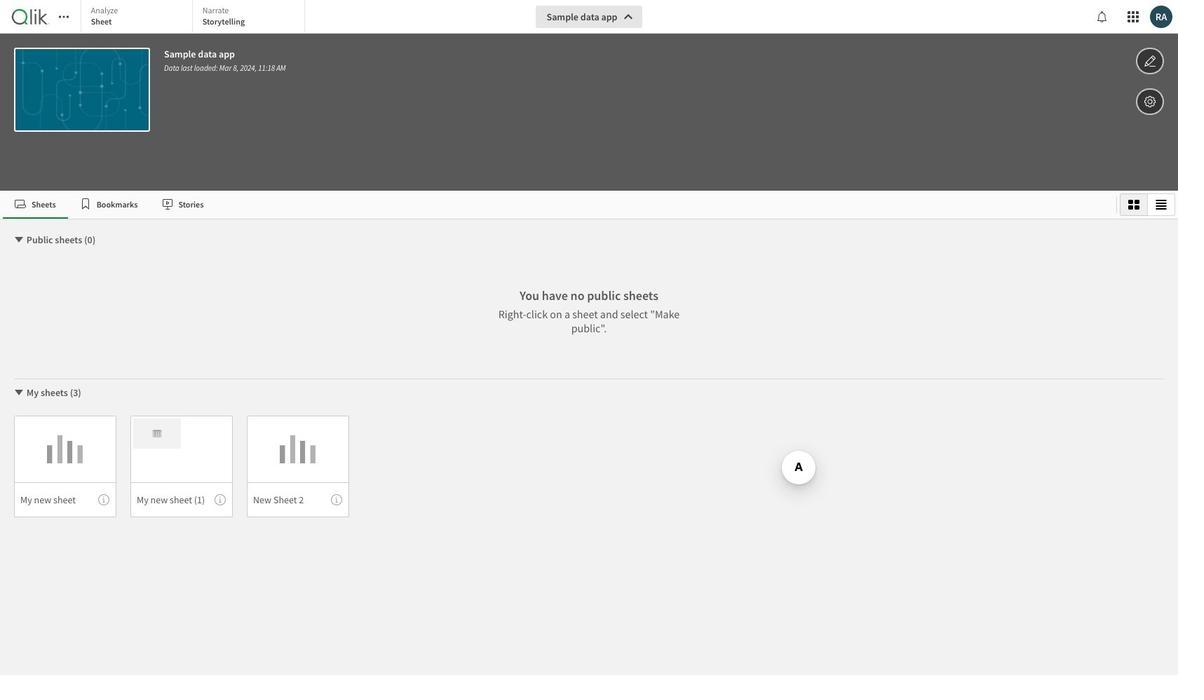 Task type: describe. For each thing, give the bounding box(es) containing it.
collapse image
[[13, 234, 25, 245]]

tooltip for menu item associated with new sheet 2 sheet is selected. press the spacebar or enter key to open new sheet 2 sheet. use the right and left arrow keys to navigate. element
[[331, 494, 342, 506]]

0 vertical spatial tab list
[[80, 0, 308, 35]]

menu item for the my new sheet sheet is selected. press the spacebar or enter key to open my new sheet sheet. use the right and left arrow keys to navigate. element
[[14, 482, 116, 518]]



Task type: vqa. For each thing, say whether or not it's contained in the screenshot.
List view image
yes



Task type: locate. For each thing, give the bounding box(es) containing it.
tooltip inside the my new sheet sheet is selected. press the spacebar or enter key to open my new sheet sheet. use the right and left arrow keys to navigate. element
[[98, 494, 109, 506]]

grid view image
[[1128, 199, 1140, 210]]

0 horizontal spatial tooltip
[[98, 494, 109, 506]]

1 horizontal spatial menu item
[[130, 482, 233, 518]]

tooltip inside new sheet 2 sheet is selected. press the spacebar or enter key to open new sheet 2 sheet. use the right and left arrow keys to navigate. element
[[331, 494, 342, 506]]

edit image
[[1144, 53, 1156, 69]]

tooltip inside my new sheet (1) sheet is selected. press the spacebar or enter key to open my new sheet (1) sheet. use the right and left arrow keys to navigate. element
[[215, 494, 226, 506]]

my new sheet (1) sheet is selected. press the spacebar or enter key to open my new sheet (1) sheet. use the right and left arrow keys to navigate. element
[[130, 416, 233, 518]]

2 horizontal spatial menu item
[[247, 482, 349, 518]]

2 menu item from the left
[[130, 482, 233, 518]]

application
[[0, 0, 1178, 675]]

group
[[1120, 194, 1175, 216]]

menu item for new sheet 2 sheet is selected. press the spacebar or enter key to open new sheet 2 sheet. use the right and left arrow keys to navigate. element
[[247, 482, 349, 518]]

toolbar
[[0, 0, 1178, 191]]

collapse image
[[13, 387, 25, 398]]

tooltip for menu item associated with the my new sheet sheet is selected. press the spacebar or enter key to open my new sheet sheet. use the right and left arrow keys to navigate. element
[[98, 494, 109, 506]]

tooltip
[[98, 494, 109, 506], [215, 494, 226, 506], [331, 494, 342, 506]]

my new sheet sheet is selected. press the spacebar or enter key to open my new sheet sheet. use the right and left arrow keys to navigate. element
[[14, 416, 116, 518]]

1 horizontal spatial tooltip
[[215, 494, 226, 506]]

3 menu item from the left
[[247, 482, 349, 518]]

tooltip for menu item related to my new sheet (1) sheet is selected. press the spacebar or enter key to open my new sheet (1) sheet. use the right and left arrow keys to navigate. element
[[215, 494, 226, 506]]

tab list
[[80, 0, 308, 35], [3, 191, 1111, 219]]

new sheet 2 sheet is selected. press the spacebar or enter key to open new sheet 2 sheet. use the right and left arrow keys to navigate. element
[[247, 416, 349, 518]]

0 horizontal spatial menu item
[[14, 482, 116, 518]]

1 tooltip from the left
[[98, 494, 109, 506]]

2 tooltip from the left
[[215, 494, 226, 506]]

1 menu item from the left
[[14, 482, 116, 518]]

1 vertical spatial tab list
[[3, 191, 1111, 219]]

3 tooltip from the left
[[331, 494, 342, 506]]

list view image
[[1156, 199, 1167, 210]]

2 horizontal spatial tooltip
[[331, 494, 342, 506]]

menu item
[[14, 482, 116, 518], [130, 482, 233, 518], [247, 482, 349, 518]]

menu item for my new sheet (1) sheet is selected. press the spacebar or enter key to open my new sheet (1) sheet. use the right and left arrow keys to navigate. element
[[130, 482, 233, 518]]

app options image
[[1144, 93, 1156, 110]]



